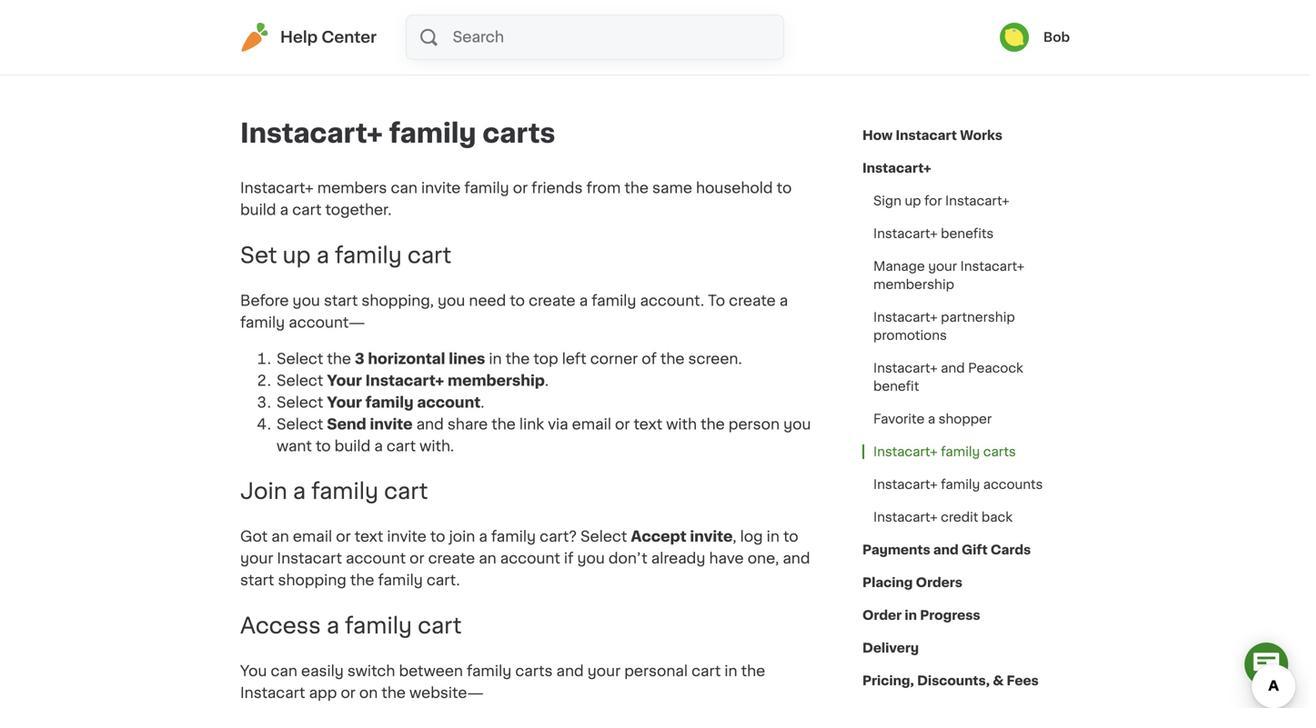 Task type: describe. For each thing, give the bounding box(es) containing it.
2 your from the top
[[327, 396, 362, 410]]

0 horizontal spatial email
[[293, 530, 332, 545]]

cart inside you can easily switch between family carts and your personal cart in the instacart app or on the website—
[[692, 665, 721, 679]]

instacart+ members can invite family or friends from the same household to build a cart together.
[[240, 181, 792, 218]]

sign up for instacart+ link
[[863, 185, 1021, 218]]

instacart+ family accounts link
[[863, 469, 1054, 501]]

in inside "select the 3 horizontal lines in the top left corner of the screen. select your instacart+ membership . select your family account ."
[[489, 352, 502, 367]]

instacart+ inside instacart+ partnership promotions
[[874, 311, 938, 324]]

benefit
[[874, 380, 920, 393]]

&
[[993, 675, 1004, 688]]

how
[[863, 129, 893, 142]]

payments and gift cards
[[863, 544, 1031, 557]]

you
[[240, 665, 267, 679]]

0 vertical spatial carts
[[483, 121, 556, 147]]

instacart image
[[240, 23, 269, 52]]

members
[[317, 181, 387, 196]]

instacart+ credit back
[[874, 511, 1013, 524]]

1 your from the top
[[327, 374, 362, 388]]

together.
[[325, 203, 392, 218]]

you up account—
[[293, 294, 320, 308]]

1 horizontal spatial create
[[529, 294, 576, 308]]

or inside you can easily switch between family carts and your personal cart in the instacart app or on the website—
[[341, 687, 356, 701]]

instacart inside , log in to your instacart account or create an account if you don't already have one, and start shopping the family cart.
[[277, 552, 342, 567]]

lines
[[449, 352, 485, 367]]

your inside manage your instacart+ membership
[[929, 260, 958, 273]]

back
[[982, 511, 1013, 524]]

build inside "instacart+ members can invite family or friends from the same household to build a cart together."
[[240, 203, 276, 218]]

or inside "instacart+ members can invite family or friends from the same household to build a cart together."
[[513, 181, 528, 196]]

horizontal
[[368, 352, 446, 367]]

up for sign
[[905, 195, 922, 208]]

and inside and share the link via email or text with the person you want to build a cart with.
[[416, 418, 444, 432]]

email inside and share the link via email or text with the person you want to build a cart with.
[[572, 418, 612, 432]]

access
[[240, 616, 321, 638]]

how instacart works
[[863, 129, 1003, 142]]

an inside , log in to your instacart account or create an account if you don't already have one, and start shopping the family cart.
[[479, 552, 497, 567]]

user avatar image
[[1000, 23, 1029, 52]]

easily
[[301, 665, 344, 679]]

family inside , log in to your instacart account or create an account if you don't already have one, and start shopping the family cart.
[[378, 574, 423, 589]]

help
[[280, 30, 318, 45]]

instacart+ and peacock benefit
[[874, 362, 1024, 393]]

and share the link via email or text with the person you want to build a cart with.
[[277, 418, 811, 454]]

0 horizontal spatial an
[[271, 530, 289, 545]]

account—
[[289, 316, 365, 330]]

instacart+ partnership promotions link
[[863, 301, 1070, 352]]

progress
[[920, 610, 981, 623]]

in inside , log in to your instacart account or create an account if you don't already have one, and start shopping the family cart.
[[767, 530, 780, 545]]

instacart+ inside manage your instacart+ membership
[[961, 260, 1025, 273]]

website—
[[410, 687, 484, 701]]

cart inside and share the link via email or text with the person you want to build a cart with.
[[387, 439, 416, 454]]

a inside "instacart+ members can invite family or friends from the same household to build a cart together."
[[280, 203, 289, 218]]

to inside before you start shopping, you need to create a family account. to create a family account—
[[510, 294, 525, 308]]

person
[[729, 418, 780, 432]]

placing orders link
[[863, 567, 963, 600]]

instacart+ up sign
[[863, 162, 932, 175]]

join
[[240, 481, 287, 503]]

need
[[469, 294, 506, 308]]

friends
[[532, 181, 583, 196]]

before you start shopping, you need to create a family account. to create a family account—
[[240, 294, 788, 330]]

set up a family cart
[[240, 245, 457, 267]]

placing
[[863, 577, 913, 590]]

up for set
[[283, 245, 311, 267]]

invite up have
[[690, 530, 733, 545]]

payments and gift cards link
[[863, 534, 1031, 567]]

one,
[[748, 552, 779, 567]]

family inside "instacart+ members can invite family or friends from the same household to build a cart together."
[[465, 181, 509, 196]]

credit
[[941, 511, 979, 524]]

peacock
[[969, 362, 1024, 375]]

in inside you can easily switch between family carts and your personal cart in the instacart app or on the website—
[[725, 665, 738, 679]]

instacart+ family carts link
[[863, 436, 1027, 469]]

discounts,
[[917, 675, 990, 688]]

instacart+ link
[[863, 152, 932, 185]]

instacart+ family accounts
[[874, 479, 1043, 491]]

3
[[355, 352, 365, 367]]

already
[[651, 552, 706, 567]]

help center link
[[240, 23, 377, 52]]

from
[[587, 181, 621, 196]]

instacart+ up manage
[[874, 228, 938, 240]]

how instacart works link
[[863, 119, 1003, 152]]

cart inside "instacart+ members can invite family or friends from the same household to build a cart together."
[[292, 203, 322, 218]]

accept
[[631, 530, 687, 545]]

pricing, discounts, & fees
[[863, 675, 1039, 688]]

screen.
[[689, 352, 742, 367]]

instacart+ partnership promotions
[[874, 311, 1015, 342]]

got an email or text invite to join a family cart? select accept invite
[[240, 530, 733, 545]]

shopper
[[939, 413, 992, 426]]

start inside , log in to your instacart account or create an account if you don't already have one, and start shopping the family cart.
[[240, 574, 274, 589]]

cart up "shopping,"
[[408, 245, 452, 267]]

to
[[708, 294, 725, 308]]

select the 3 horizontal lines in the top left corner of the screen. select your instacart+ membership . select your family account .
[[277, 352, 742, 410]]

account inside "select the 3 horizontal lines in the top left corner of the screen. select your instacart+ membership . select your family account ."
[[417, 396, 481, 410]]

delivery link
[[863, 633, 919, 665]]

center
[[322, 30, 377, 45]]

invite inside "instacart+ members can invite family or friends from the same household to build a cart together."
[[421, 181, 461, 196]]

join
[[449, 530, 475, 545]]

want
[[277, 439, 312, 454]]

join a family cart
[[240, 481, 428, 503]]

instacart+ and peacock benefit link
[[863, 352, 1070, 403]]

you can easily switch between family carts and your personal cart in the instacart app or on the website—
[[240, 665, 766, 701]]

1 vertical spatial text
[[355, 530, 383, 545]]

,
[[733, 530, 737, 545]]

cart down with.
[[384, 481, 428, 503]]

on
[[359, 687, 378, 701]]

carts inside you can easily switch between family carts and your personal cart in the instacart app or on the website—
[[515, 665, 553, 679]]

0 horizontal spatial account
[[346, 552, 406, 567]]

can inside you can easily switch between family carts and your personal cart in the instacart app or on the website—
[[271, 665, 298, 679]]

a inside and share the link via email or text with the person you want to build a cart with.
[[374, 439, 383, 454]]

corner
[[590, 352, 638, 367]]

membership inside manage your instacart+ membership
[[874, 279, 955, 291]]

with.
[[420, 439, 454, 454]]

for
[[925, 195, 942, 208]]



Task type: vqa. For each thing, say whether or not it's contained in the screenshot.
topmost MEMBERSHIP
yes



Task type: locate. For each thing, give the bounding box(es) containing it.
your down instacart+ benefits
[[929, 260, 958, 273]]

and left gift
[[934, 544, 959, 557]]

payments
[[863, 544, 931, 557]]

create inside , log in to your instacart account or create an account if you don't already have one, and start shopping the family cart.
[[428, 552, 475, 567]]

can
[[391, 181, 418, 196], [271, 665, 298, 679]]

0 vertical spatial your
[[929, 260, 958, 273]]

order
[[863, 610, 902, 623]]

send
[[327, 418, 367, 432]]

family
[[389, 121, 477, 147], [465, 181, 509, 196], [335, 245, 402, 267], [592, 294, 637, 308], [240, 316, 285, 330], [366, 396, 414, 410], [941, 446, 980, 459], [941, 479, 980, 491], [311, 481, 379, 503], [491, 530, 536, 545], [378, 574, 423, 589], [345, 616, 412, 638], [467, 665, 512, 679]]

family inside you can easily switch between family carts and your personal cart in the instacart app or on the website—
[[467, 665, 512, 679]]

start down got
[[240, 574, 274, 589]]

and inside you can easily switch between family carts and your personal cart in the instacart app or on the website—
[[557, 665, 584, 679]]

before
[[240, 294, 289, 308]]

your left personal
[[588, 665, 621, 679]]

instacart+ benefits
[[874, 228, 994, 240]]

build down send
[[335, 439, 371, 454]]

membership inside "select the 3 horizontal lines in the top left corner of the screen. select your instacart+ membership . select your family account ."
[[448, 374, 545, 388]]

sign up for instacart+
[[874, 195, 1010, 208]]

0 vertical spatial an
[[271, 530, 289, 545]]

works
[[960, 129, 1003, 142]]

account.
[[640, 294, 705, 308]]

0 horizontal spatial up
[[283, 245, 311, 267]]

instacart+ family carts down favorite a shopper link
[[874, 446, 1016, 459]]

1 horizontal spatial start
[[324, 294, 358, 308]]

you right person
[[784, 418, 811, 432]]

1 vertical spatial up
[[283, 245, 311, 267]]

favorite
[[874, 413, 925, 426]]

delivery
[[863, 643, 919, 655]]

to right household
[[777, 181, 792, 196]]

instacart+ up promotions
[[874, 311, 938, 324]]

2 horizontal spatial create
[[729, 294, 776, 308]]

family inside "select the 3 horizontal lines in the top left corner of the screen. select your instacart+ membership . select your family account ."
[[366, 396, 414, 410]]

membership down lines at the left
[[448, 374, 545, 388]]

0 vertical spatial build
[[240, 203, 276, 218]]

your inside you can easily switch between family carts and your personal cart in the instacart app or on the website—
[[588, 665, 621, 679]]

0 vertical spatial up
[[905, 195, 922, 208]]

or down join a family cart on the bottom left of page
[[336, 530, 351, 545]]

instacart+ inside "instacart+ members can invite family or friends from the same household to build a cart together."
[[240, 181, 314, 196]]

and inside instacart+ and peacock benefit
[[941, 362, 965, 375]]

your down the 3
[[327, 374, 362, 388]]

text
[[634, 418, 663, 432], [355, 530, 383, 545]]

cards
[[991, 544, 1031, 557]]

manage your instacart+ membership link
[[863, 250, 1070, 301]]

or left friends
[[513, 181, 528, 196]]

0 horizontal spatial your
[[240, 552, 273, 567]]

0 horizontal spatial text
[[355, 530, 383, 545]]

instacart+ credit back link
[[863, 501, 1024, 534]]

in right the log
[[767, 530, 780, 545]]

0 vertical spatial .
[[545, 374, 549, 388]]

your up select send invite
[[327, 396, 362, 410]]

account up shopping
[[346, 552, 406, 567]]

a inside favorite a shopper link
[[928, 413, 936, 426]]

can right you
[[271, 665, 298, 679]]

text left the with
[[634, 418, 663, 432]]

instacart+ up set
[[240, 181, 314, 196]]

1 vertical spatial instacart
[[277, 552, 342, 567]]

or inside , log in to your instacart account or create an account if you don't already have one, and start shopping the family cart.
[[410, 552, 425, 567]]

create up the cart.
[[428, 552, 475, 567]]

between
[[399, 665, 463, 679]]

membership down manage
[[874, 279, 955, 291]]

top
[[534, 352, 559, 367]]

create
[[529, 294, 576, 308], [729, 294, 776, 308], [428, 552, 475, 567]]

account down cart?
[[500, 552, 561, 567]]

and left personal
[[557, 665, 584, 679]]

an down got an email or text invite to join a family cart? select accept invite at the bottom
[[479, 552, 497, 567]]

create up 'top'
[[529, 294, 576, 308]]

got
[[240, 530, 268, 545]]

, log in to your instacart account or create an account if you don't already have one, and start shopping the family cart.
[[240, 530, 810, 589]]

your inside , log in to your instacart account or create an account if you don't already have one, and start shopping the family cart.
[[240, 552, 273, 567]]

select
[[277, 352, 323, 367], [277, 374, 323, 388], [277, 396, 323, 410], [277, 418, 323, 432], [581, 530, 627, 545]]

and inside , log in to your instacart account or create an account if you don't already have one, and start shopping the family cart.
[[783, 552, 810, 567]]

and right 'one,' on the right of page
[[783, 552, 810, 567]]

instacart+ benefits link
[[863, 218, 1005, 250]]

create right to
[[729, 294, 776, 308]]

instacart+ up benefit
[[874, 362, 938, 375]]

you left need
[[438, 294, 465, 308]]

gift
[[962, 544, 988, 557]]

invite right members
[[421, 181, 461, 196]]

1 vertical spatial start
[[240, 574, 274, 589]]

2 vertical spatial your
[[588, 665, 621, 679]]

up left for
[[905, 195, 922, 208]]

or down got an email or text invite to join a family cart? select accept invite at the bottom
[[410, 552, 425, 567]]

build inside and share the link via email or text with the person you want to build a cart with.
[[335, 439, 371, 454]]

cart down members
[[292, 203, 322, 218]]

email right via
[[572, 418, 612, 432]]

membership
[[874, 279, 955, 291], [448, 374, 545, 388]]

to
[[777, 181, 792, 196], [510, 294, 525, 308], [316, 439, 331, 454], [430, 530, 446, 545], [784, 530, 799, 545]]

0 horizontal spatial start
[[240, 574, 274, 589]]

the inside "instacart+ members can invite family or friends from the same household to build a cart together."
[[625, 181, 649, 196]]

sign
[[874, 195, 902, 208]]

shopping
[[278, 574, 347, 589]]

in
[[489, 352, 502, 367], [767, 530, 780, 545], [905, 610, 917, 623], [725, 665, 738, 679]]

and down instacart+ partnership promotions
[[941, 362, 965, 375]]

1 horizontal spatial email
[[572, 418, 612, 432]]

access a family cart
[[240, 616, 462, 638]]

1 horizontal spatial an
[[479, 552, 497, 567]]

instacart inside you can easily switch between family carts and your personal cart in the instacart app or on the website—
[[240, 687, 305, 701]]

link
[[520, 418, 544, 432]]

with
[[666, 418, 697, 432]]

up
[[905, 195, 922, 208], [283, 245, 311, 267]]

. down 'top'
[[545, 374, 549, 388]]

placing orders
[[863, 577, 963, 590]]

0 horizontal spatial can
[[271, 665, 298, 679]]

0 horizontal spatial build
[[240, 203, 276, 218]]

1 vertical spatial membership
[[448, 374, 545, 388]]

2 horizontal spatial your
[[929, 260, 958, 273]]

1 horizontal spatial build
[[335, 439, 371, 454]]

account
[[417, 396, 481, 410], [346, 552, 406, 567], [500, 552, 561, 567]]

instacart+ family carts up members
[[240, 121, 556, 147]]

start up account—
[[324, 294, 358, 308]]

or left the with
[[615, 418, 630, 432]]

text down join a family cart on the bottom left of page
[[355, 530, 383, 545]]

to inside "instacart+ members can invite family or friends from the same household to build a cart together."
[[777, 181, 792, 196]]

select send invite
[[277, 418, 413, 432]]

1 vertical spatial build
[[335, 439, 371, 454]]

to right the log
[[784, 530, 799, 545]]

instacart inside how instacart works link
[[896, 129, 957, 142]]

1 vertical spatial email
[[293, 530, 332, 545]]

instacart+ up instacart+ credit back
[[874, 479, 938, 491]]

invite left join
[[387, 530, 427, 545]]

0 vertical spatial can
[[391, 181, 418, 196]]

left
[[562, 352, 587, 367]]

you inside , log in to your instacart account or create an account if you don't already have one, and start shopping the family cart.
[[577, 552, 605, 567]]

2 horizontal spatial account
[[500, 552, 561, 567]]

account up the share
[[417, 396, 481, 410]]

cart down the cart.
[[418, 616, 462, 638]]

in right lines at the left
[[489, 352, 502, 367]]

manage your instacart+ membership
[[874, 260, 1025, 291]]

orders
[[916, 577, 963, 590]]

a
[[280, 203, 289, 218], [316, 245, 329, 267], [579, 294, 588, 308], [780, 294, 788, 308], [928, 413, 936, 426], [374, 439, 383, 454], [293, 481, 306, 503], [479, 530, 488, 545], [327, 616, 340, 638]]

log
[[741, 530, 763, 545]]

instacart up shopping
[[277, 552, 342, 567]]

to inside and share the link via email or text with the person you want to build a cart with.
[[316, 439, 331, 454]]

cart right personal
[[692, 665, 721, 679]]

build up set
[[240, 203, 276, 218]]

can up together.
[[391, 181, 418, 196]]

bob
[[1044, 31, 1070, 44]]

invite right send
[[370, 418, 413, 432]]

to left join
[[430, 530, 446, 545]]

bob link
[[1000, 23, 1070, 52]]

1 vertical spatial can
[[271, 665, 298, 679]]

to inside , log in to your instacart account or create an account if you don't already have one, and start shopping the family cart.
[[784, 530, 799, 545]]

1 horizontal spatial text
[[634, 418, 663, 432]]

0 vertical spatial your
[[327, 374, 362, 388]]

instacart down you
[[240, 687, 305, 701]]

instacart+ down horizontal
[[366, 374, 444, 388]]

fees
[[1007, 675, 1039, 688]]

1 vertical spatial carts
[[984, 446, 1016, 459]]

Search search field
[[451, 15, 784, 59]]

promotions
[[874, 329, 947, 342]]

0 vertical spatial instacart+ family carts
[[240, 121, 556, 147]]

1 vertical spatial instacart+ family carts
[[874, 446, 1016, 459]]

of
[[642, 352, 657, 367]]

or left on
[[341, 687, 356, 701]]

1 horizontal spatial can
[[391, 181, 418, 196]]

1 vertical spatial your
[[240, 552, 273, 567]]

1 vertical spatial .
[[481, 396, 485, 410]]

in right the order
[[905, 610, 917, 623]]

. up the share
[[481, 396, 485, 410]]

personal
[[625, 665, 688, 679]]

your
[[929, 260, 958, 273], [240, 552, 273, 567], [588, 665, 621, 679]]

instacart+ up benefits
[[946, 195, 1010, 208]]

same
[[653, 181, 693, 196]]

email up shopping
[[293, 530, 332, 545]]

favorite a shopper link
[[863, 403, 1003, 436]]

and
[[941, 362, 965, 375], [416, 418, 444, 432], [934, 544, 959, 557], [783, 552, 810, 567], [557, 665, 584, 679]]

or inside and share the link via email or text with the person you want to build a cart with.
[[615, 418, 630, 432]]

share
[[448, 418, 488, 432]]

0 vertical spatial instacart
[[896, 129, 957, 142]]

pricing,
[[863, 675, 915, 688]]

0 horizontal spatial instacart+ family carts
[[240, 121, 556, 147]]

can inside "instacart+ members can invite family or friends from the same household to build a cart together."
[[391, 181, 418, 196]]

1 horizontal spatial up
[[905, 195, 922, 208]]

1 vertical spatial an
[[479, 552, 497, 567]]

instacart+ up the payments
[[874, 511, 938, 524]]

up right set
[[283, 245, 311, 267]]

cart.
[[427, 574, 460, 589]]

start inside before you start shopping, you need to create a family account. to create a family account—
[[324, 294, 358, 308]]

app
[[309, 687, 337, 701]]

you right if
[[577, 552, 605, 567]]

instacart+ down favorite
[[874, 446, 938, 459]]

text inside and share the link via email or text with the person you want to build a cart with.
[[634, 418, 663, 432]]

0 horizontal spatial membership
[[448, 374, 545, 388]]

instacart+ family carts
[[240, 121, 556, 147], [874, 446, 1016, 459]]

instacart+ family carts inside 'instacart+ family carts' link
[[874, 446, 1016, 459]]

your down got
[[240, 552, 273, 567]]

0 vertical spatial text
[[634, 418, 663, 432]]

you
[[293, 294, 320, 308], [438, 294, 465, 308], [784, 418, 811, 432], [577, 552, 605, 567]]

1 horizontal spatial .
[[545, 374, 549, 388]]

an right got
[[271, 530, 289, 545]]

1 horizontal spatial membership
[[874, 279, 955, 291]]

have
[[709, 552, 744, 567]]

instacart+ inside instacart+ and peacock benefit
[[874, 362, 938, 375]]

1 horizontal spatial account
[[417, 396, 481, 410]]

to right want
[[316, 439, 331, 454]]

the
[[625, 181, 649, 196], [327, 352, 351, 367], [506, 352, 530, 367], [661, 352, 685, 367], [492, 418, 516, 432], [701, 418, 725, 432], [350, 574, 375, 589], [741, 665, 766, 679], [382, 687, 406, 701]]

0 vertical spatial membership
[[874, 279, 955, 291]]

instacart+ up members
[[240, 121, 383, 147]]

help center
[[280, 30, 377, 45]]

manage
[[874, 260, 925, 273]]

2 vertical spatial carts
[[515, 665, 553, 679]]

the inside , log in to your instacart account or create an account if you don't already have one, and start shopping the family cart.
[[350, 574, 375, 589]]

0 vertical spatial start
[[324, 294, 358, 308]]

shopping,
[[362, 294, 434, 308]]

1 horizontal spatial your
[[588, 665, 621, 679]]

in right personal
[[725, 665, 738, 679]]

instacart+ down benefits
[[961, 260, 1025, 273]]

order in progress link
[[863, 600, 981, 633]]

and up with.
[[416, 418, 444, 432]]

benefits
[[941, 228, 994, 240]]

household
[[696, 181, 773, 196]]

instacart
[[896, 129, 957, 142], [277, 552, 342, 567], [240, 687, 305, 701]]

1 vertical spatial your
[[327, 396, 362, 410]]

2 vertical spatial instacart
[[240, 687, 305, 701]]

an
[[271, 530, 289, 545], [479, 552, 497, 567]]

0 horizontal spatial create
[[428, 552, 475, 567]]

email
[[572, 418, 612, 432], [293, 530, 332, 545]]

instacart up instacart+ link on the right of the page
[[896, 129, 957, 142]]

0 vertical spatial email
[[572, 418, 612, 432]]

accounts
[[984, 479, 1043, 491]]

0 horizontal spatial .
[[481, 396, 485, 410]]

to right need
[[510, 294, 525, 308]]

1 horizontal spatial instacart+ family carts
[[874, 446, 1016, 459]]

you inside and share the link via email or text with the person you want to build a cart with.
[[784, 418, 811, 432]]

instacart+ inside "select the 3 horizontal lines in the top left corner of the screen. select your instacart+ membership . select your family account ."
[[366, 374, 444, 388]]

cart left with.
[[387, 439, 416, 454]]

order in progress
[[863, 610, 981, 623]]



